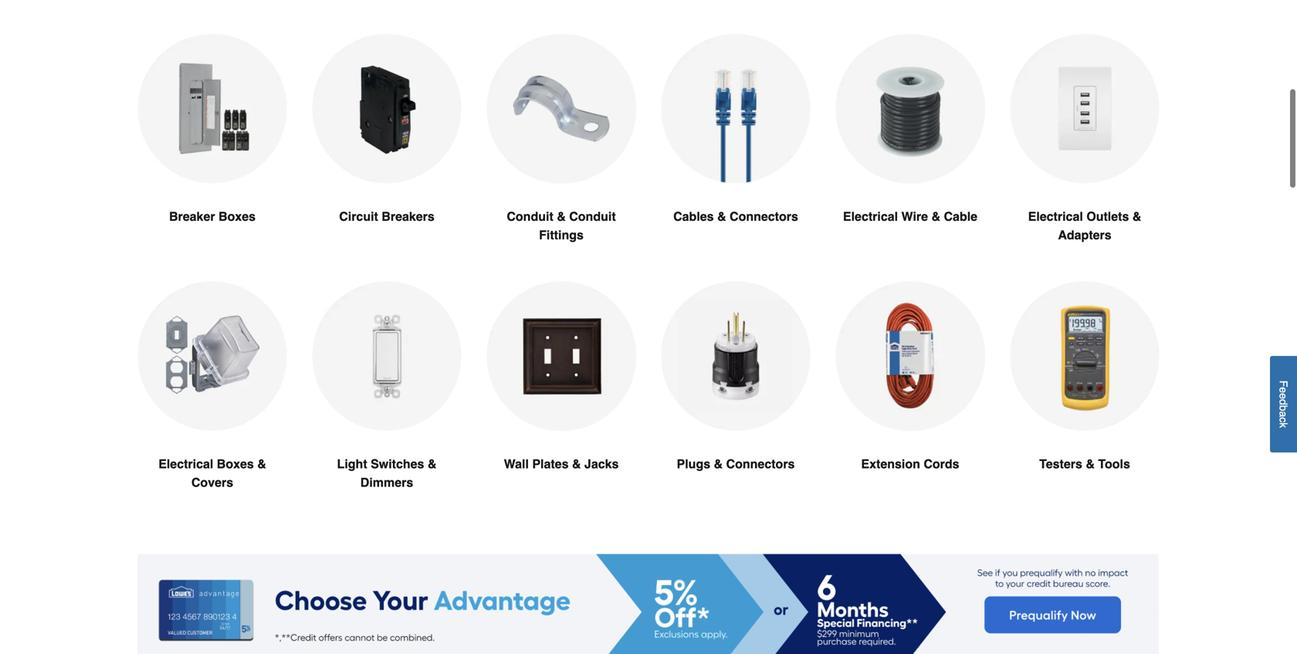 Task type: vqa. For each thing, say whether or not it's contained in the screenshot.
F e e d b a c k BUTTON
yes



Task type: describe. For each thing, give the bounding box(es) containing it.
breaker
[[169, 209, 215, 223]]

f
[[1278, 381, 1290, 387]]

c
[[1278, 417, 1290, 423]]

& inside electrical boxes & covers
[[257, 457, 266, 471]]

outlets
[[1087, 209, 1129, 223]]

light
[[337, 457, 367, 471]]

electrical outlets & adapters
[[1028, 209, 1142, 242]]

& inside light switches & dimmers
[[428, 457, 437, 471]]

1 conduit from the left
[[507, 209, 553, 223]]

a circuit breaker. image
[[312, 34, 462, 183]]

d
[[1278, 399, 1290, 405]]

breaker boxes
[[169, 209, 256, 223]]

electrical for electrical wire & cable
[[843, 209, 898, 223]]

b
[[1278, 405, 1290, 411]]

cables
[[673, 209, 714, 223]]

conduit & conduit fittings
[[507, 209, 616, 242]]

electrical wire & cable link
[[836, 34, 985, 263]]

plugs
[[677, 457, 711, 471]]

light switches & dimmers link
[[312, 281, 462, 529]]

dimmers
[[360, 475, 413, 490]]

wire
[[902, 209, 928, 223]]

advertisement region
[[137, 554, 1160, 654]]

cords
[[924, 457, 960, 471]]

wall plates & jacks link
[[486, 281, 636, 510]]

an electrical plug. image
[[661, 281, 811, 431]]

connectors for plugs & connectors
[[726, 457, 795, 471]]

testers
[[1040, 457, 1083, 471]]

& inside electrical outlets & adapters
[[1133, 209, 1142, 223]]

extension
[[861, 457, 920, 471]]

testers & tools link
[[1010, 281, 1160, 510]]

covers
[[191, 475, 233, 490]]

a u s b electrical outlet. image
[[1010, 34, 1160, 183]]

an orange extension cord. image
[[836, 281, 985, 431]]

plates
[[532, 457, 569, 471]]

a single pole rocker light switch. image
[[312, 281, 462, 431]]

electrical outlets & adapters link
[[1010, 34, 1160, 281]]



Task type: locate. For each thing, give the bounding box(es) containing it.
wall plates & jacks
[[504, 457, 619, 471]]

f e e d b a c k button
[[1270, 356, 1297, 453]]

0 horizontal spatial electrical
[[158, 457, 213, 471]]

boxes for electrical
[[217, 457, 254, 471]]

boxes for breaker
[[219, 209, 256, 223]]

1 horizontal spatial electrical
[[843, 209, 898, 223]]

testers & tools
[[1040, 457, 1130, 471]]

circuit breakers
[[339, 209, 435, 223]]

extension cords link
[[836, 281, 985, 510]]

0 vertical spatial boxes
[[219, 209, 256, 223]]

connectors right cables
[[730, 209, 798, 223]]

e up d
[[1278, 387, 1290, 393]]

1 vertical spatial connectors
[[726, 457, 795, 471]]

connectors for cables & connectors
[[730, 209, 798, 223]]

1 e from the top
[[1278, 387, 1290, 393]]

extension cords
[[861, 457, 960, 471]]

electrical wire & cable
[[843, 209, 978, 223]]

electrical for electrical outlets & adapters
[[1028, 209, 1083, 223]]

a steel conduit fitting. image
[[486, 34, 636, 184]]

a digital multimeter. image
[[1010, 281, 1160, 431]]

boxes up covers
[[217, 457, 254, 471]]

a roll of black electrical wire. image
[[836, 34, 985, 184]]

a blue ethernet cable. image
[[661, 34, 811, 183]]

plugs & connectors
[[677, 457, 795, 471]]

f e e d b a c k
[[1278, 381, 1290, 428]]

cables & connectors link
[[661, 34, 811, 263]]

electrical left wire
[[843, 209, 898, 223]]

boxes right "breaker"
[[219, 209, 256, 223]]

adapters
[[1058, 228, 1112, 242]]

&
[[557, 209, 566, 223], [717, 209, 726, 223], [932, 209, 941, 223], [1133, 209, 1142, 223], [257, 457, 266, 471], [428, 457, 437, 471], [572, 457, 581, 471], [714, 457, 723, 471], [1086, 457, 1095, 471]]

tools
[[1098, 457, 1130, 471]]

connectors
[[730, 209, 798, 223], [726, 457, 795, 471]]

electrical
[[843, 209, 898, 223], [1028, 209, 1083, 223], [158, 457, 213, 471]]

0 horizontal spatial conduit
[[507, 209, 553, 223]]

1 horizontal spatial conduit
[[569, 209, 616, 223]]

boxes
[[219, 209, 256, 223], [217, 457, 254, 471]]

jacks
[[584, 457, 619, 471]]

e up b
[[1278, 393, 1290, 399]]

circuit
[[339, 209, 378, 223]]

& inside conduit & conduit fittings
[[557, 209, 566, 223]]

electrical inside electrical boxes & covers
[[158, 457, 213, 471]]

cable
[[944, 209, 978, 223]]

light switches & dimmers
[[337, 457, 437, 490]]

2 e from the top
[[1278, 393, 1290, 399]]

k
[[1278, 423, 1290, 428]]

plugs & connectors link
[[661, 281, 811, 510]]

2 horizontal spatial electrical
[[1028, 209, 1083, 223]]

breakers
[[382, 209, 435, 223]]

cables & connectors
[[673, 209, 798, 223]]

0 vertical spatial connectors
[[730, 209, 798, 223]]

a breaker box. image
[[137, 34, 287, 183]]

fittings
[[539, 228, 584, 242]]

electrical inside electrical outlets & adapters
[[1028, 209, 1083, 223]]

electrical boxes & covers link
[[137, 281, 287, 529]]

breaker boxes link
[[137, 34, 287, 263]]

switches
[[371, 457, 424, 471]]

conduit
[[507, 209, 553, 223], [569, 209, 616, 223]]

boxes inside electrical boxes & covers
[[217, 457, 254, 471]]

electrical up the adapters
[[1028, 209, 1083, 223]]

a
[[1278, 411, 1290, 417]]

electrical for electrical boxes & covers
[[158, 457, 213, 471]]

connectors right plugs
[[726, 457, 795, 471]]

2 conduit from the left
[[569, 209, 616, 223]]

wall
[[504, 457, 529, 471]]

e
[[1278, 387, 1290, 393], [1278, 393, 1290, 399]]

electrical up covers
[[158, 457, 213, 471]]

circuit breakers link
[[312, 34, 462, 263]]

1 vertical spatial boxes
[[217, 457, 254, 471]]

an electrical box with cover. image
[[137, 281, 287, 431]]

a black 2 gang wall plate. image
[[486, 281, 636, 431]]

electrical boxes & covers
[[158, 457, 266, 490]]

conduit & conduit fittings link
[[486, 34, 636, 281]]



